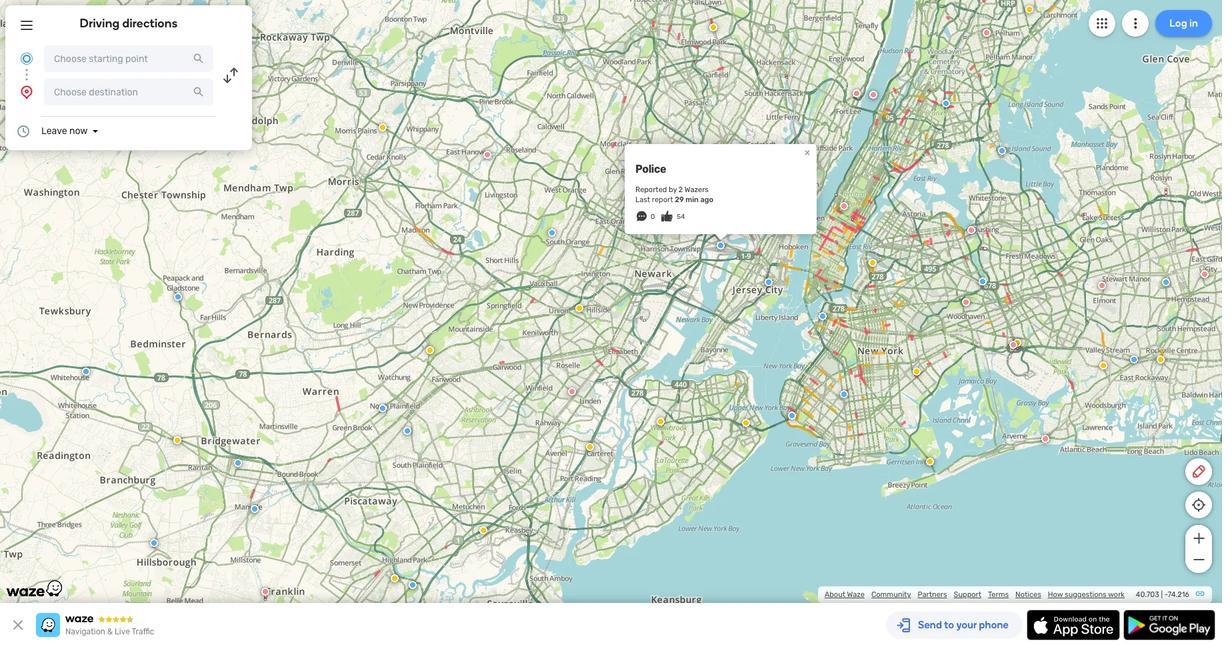Task type: vqa. For each thing, say whether or not it's contained in the screenshot.
Reported by 2 Wazers Last report 29 min ago
yes



Task type: describe. For each thing, give the bounding box(es) containing it.
waze
[[848, 590, 865, 599]]

support
[[954, 590, 982, 599]]

live
[[115, 627, 130, 636]]

terms
[[989, 590, 1009, 599]]

pencil image
[[1191, 464, 1207, 480]]

driving directions
[[80, 16, 178, 31]]

wazers
[[685, 185, 709, 194]]

reported
[[636, 185, 667, 194]]

74.216
[[1168, 590, 1190, 599]]

× link
[[802, 146, 814, 159]]

navigation
[[65, 627, 105, 636]]

|
[[1162, 590, 1163, 599]]

how
[[1048, 590, 1064, 599]]

by
[[669, 185, 677, 194]]

navigation & live traffic
[[65, 627, 154, 636]]

40.703
[[1136, 590, 1160, 599]]

link image
[[1195, 588, 1206, 599]]

driving
[[80, 16, 120, 31]]

x image
[[10, 617, 26, 633]]

partners link
[[918, 590, 948, 599]]

leave now
[[41, 125, 88, 137]]

report
[[652, 195, 673, 204]]

×
[[805, 146, 811, 159]]

now
[[69, 125, 88, 137]]

suggestions
[[1065, 590, 1107, 599]]

location image
[[19, 84, 35, 100]]

community link
[[872, 590, 912, 599]]

about waze link
[[825, 590, 865, 599]]

2
[[679, 185, 683, 194]]

notices
[[1016, 590, 1042, 599]]

54
[[677, 213, 685, 221]]

support link
[[954, 590, 982, 599]]

directions
[[122, 16, 178, 31]]

community
[[872, 590, 912, 599]]

clock image
[[15, 123, 31, 139]]



Task type: locate. For each thing, give the bounding box(es) containing it.
reported by 2 wazers last report 29 min ago
[[636, 185, 714, 204]]

police image
[[943, 99, 951, 107], [999, 147, 1007, 155], [548, 229, 556, 237], [979, 278, 987, 286], [174, 293, 182, 301], [819, 312, 827, 320], [251, 505, 259, 513], [150, 539, 158, 547]]

about waze community partners support terms notices how suggestions work
[[825, 590, 1125, 599]]

road closed image
[[484, 151, 492, 159], [1201, 270, 1209, 278], [1099, 282, 1107, 290], [963, 298, 971, 306], [1010, 341, 1018, 349], [568, 388, 576, 396], [1042, 435, 1050, 443], [261, 588, 270, 596]]

hazard image
[[379, 123, 387, 131], [1157, 356, 1165, 364], [913, 368, 921, 376], [657, 418, 665, 426], [742, 419, 750, 427], [173, 436, 181, 444], [586, 443, 594, 451], [480, 526, 488, 534], [391, 574, 399, 582]]

traffic
[[132, 627, 154, 636]]

police
[[636, 163, 667, 175]]

hazard image
[[1026, 5, 1034, 13], [710, 23, 718, 31], [869, 259, 877, 267], [576, 304, 584, 312], [1014, 339, 1022, 347], [426, 346, 434, 354], [1100, 362, 1108, 370], [927, 458, 935, 466]]

how suggestions work link
[[1048, 590, 1125, 599]]

last
[[636, 195, 651, 204]]

min
[[686, 195, 699, 204]]

zoom out image
[[1191, 552, 1208, 568]]

0
[[651, 213, 655, 221]]

29
[[675, 195, 684, 204]]

terms link
[[989, 590, 1009, 599]]

partners
[[918, 590, 948, 599]]

police image
[[765, 278, 773, 286], [1163, 278, 1171, 286], [1131, 356, 1139, 364], [82, 368, 90, 376], [841, 390, 849, 398], [379, 404, 387, 412], [788, 412, 796, 420], [404, 427, 412, 435], [234, 459, 242, 467], [409, 581, 417, 589]]

ago
[[701, 195, 714, 204]]

notices link
[[1016, 590, 1042, 599]]

&
[[107, 627, 113, 636]]

road closed image
[[983, 29, 991, 37], [853, 89, 861, 97], [870, 91, 878, 99], [841, 202, 849, 210], [968, 226, 976, 234]]

about
[[825, 590, 846, 599]]

current location image
[[19, 51, 35, 67]]

Choose starting point text field
[[44, 45, 213, 72]]

-
[[1165, 590, 1168, 599]]

leave
[[41, 125, 67, 137]]

work
[[1109, 590, 1125, 599]]

zoom in image
[[1191, 530, 1208, 546]]

40.703 | -74.216
[[1136, 590, 1190, 599]]

Choose destination text field
[[44, 79, 213, 105]]



